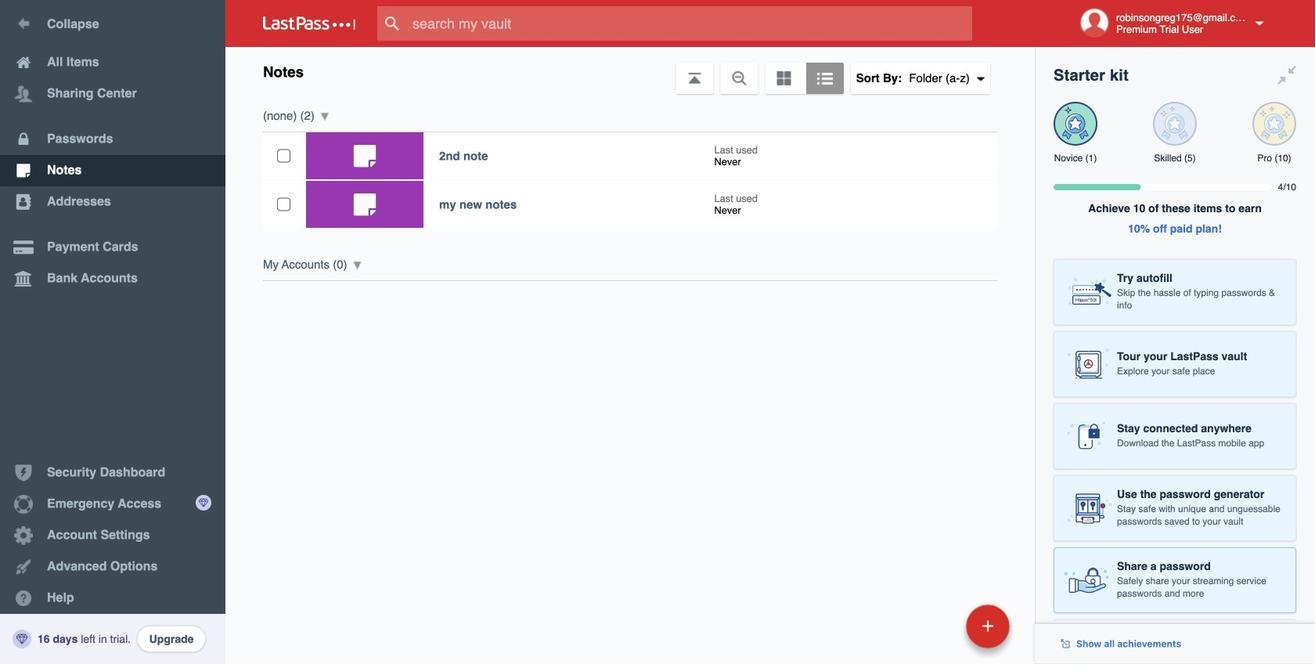 Task type: vqa. For each thing, say whether or not it's contained in the screenshot.
text field
no



Task type: describe. For each thing, give the bounding box(es) containing it.
Search search field
[[377, 6, 1003, 41]]

new item navigation
[[859, 600, 1020, 664]]

vault options navigation
[[226, 47, 1035, 94]]



Task type: locate. For each thing, give the bounding box(es) containing it.
lastpass image
[[263, 16, 356, 31]]

new item element
[[859, 604, 1016, 648]]

main navigation navigation
[[0, 0, 226, 664]]

search my vault text field
[[377, 6, 1003, 41]]



